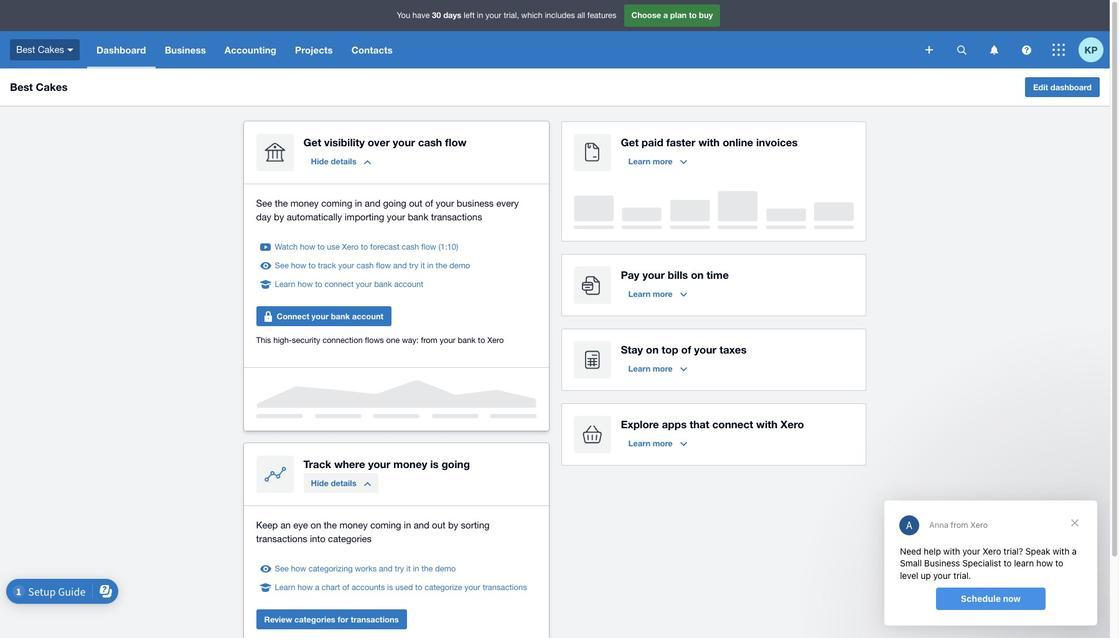 Task type: describe. For each thing, give the bounding box(es) containing it.
plan
[[670, 10, 687, 20]]

1 horizontal spatial is
[[430, 458, 439, 471]]

high-
[[273, 336, 292, 345]]

learn more button for paid
[[621, 151, 695, 171]]

svg image inside best cakes popup button
[[67, 48, 73, 52]]

learn how to connect your bank account
[[275, 280, 424, 289]]

edit dashboard
[[1033, 82, 1092, 92]]

that
[[690, 418, 710, 431]]

banking preview line graph image
[[256, 380, 536, 418]]

and down forecast
[[393, 261, 407, 270]]

left
[[464, 11, 475, 20]]

2 horizontal spatial xero
[[781, 418, 804, 431]]

your right over
[[393, 136, 415, 149]]

dashboard
[[1051, 82, 1092, 92]]

your right the from
[[440, 336, 456, 345]]

and right works
[[379, 564, 393, 573]]

this
[[256, 336, 271, 345]]

the inside keep an eye on the money coming in and out by sorting transactions into categories
[[324, 520, 337, 530]]

0 horizontal spatial a
[[315, 583, 319, 592]]

1 vertical spatial cash
[[402, 242, 419, 251]]

day
[[256, 212, 271, 222]]

all
[[577, 11, 585, 20]]

way:
[[402, 336, 419, 345]]

2 vertical spatial flow
[[376, 261, 391, 270]]

money inside see the money coming in and going out of your business every day by automatically importing your bank transactions
[[291, 198, 319, 209]]

connect your bank account
[[277, 311, 384, 321]]

coming inside keep an eye on the money coming in and out by sorting transactions into categories
[[370, 520, 401, 530]]

(1:10)
[[438, 242, 458, 251]]

banner containing kp
[[0, 0, 1110, 68]]

connect for your
[[325, 280, 354, 289]]

time
[[707, 268, 729, 281]]

1 vertical spatial best cakes
[[10, 80, 68, 93]]

money inside keep an eye on the money coming in and out by sorting transactions into categories
[[340, 520, 368, 530]]

how for learn how a chart of accounts is used to categorize your transactions
[[298, 583, 313, 592]]

your inside you have 30 days left in your trial, which includes all features
[[486, 11, 502, 20]]

flows
[[365, 336, 384, 345]]

visibility
[[324, 136, 365, 149]]

on for pay your bills on time
[[691, 268, 704, 281]]

1 horizontal spatial with
[[756, 418, 778, 431]]

watch how to use xero to forecast cash flow (1:10)
[[275, 242, 458, 251]]

0 vertical spatial account
[[394, 280, 424, 289]]

works
[[355, 564, 377, 573]]

watch
[[275, 242, 298, 251]]

details for second hide details button
[[331, 478, 356, 488]]

every
[[496, 198, 519, 209]]

contacts button
[[342, 31, 402, 68]]

banking icon image
[[256, 134, 294, 171]]

bills
[[668, 268, 688, 281]]

to down track
[[315, 280, 322, 289]]

how for watch how to use xero to forecast cash flow (1:10)
[[300, 242, 315, 251]]

contacts
[[352, 44, 393, 55]]

review categories for transactions
[[264, 614, 399, 624]]

best cakes inside popup button
[[16, 44, 64, 55]]

learn how a chart of accounts is used to categorize your transactions link
[[275, 581, 527, 594]]

review categories for transactions button
[[256, 609, 407, 629]]

add-ons icon image
[[574, 416, 611, 453]]

to right used
[[415, 583, 422, 592]]

learn up review at the left of page
[[275, 583, 295, 592]]

going inside see the money coming in and going out of your business every day by automatically importing your bank transactions
[[383, 198, 406, 209]]

sorting
[[461, 520, 490, 530]]

get for get visibility over your cash flow
[[303, 136, 321, 149]]

1 vertical spatial money
[[393, 458, 427, 471]]

see how to track your cash flow and try it in the demo
[[275, 261, 470, 270]]

1 vertical spatial demo
[[435, 564, 456, 573]]

categories inside keep an eye on the money coming in and out by sorting transactions into categories
[[328, 533, 372, 544]]

track where your money is going
[[303, 458, 470, 471]]

get for get paid faster with online invoices
[[621, 136, 639, 149]]

keep an eye on the money coming in and out by sorting transactions into categories
[[256, 520, 490, 544]]

track money icon image
[[256, 456, 294, 493]]

which
[[521, 11, 543, 20]]

dashboard
[[96, 44, 146, 55]]

get paid faster with online invoices
[[621, 136, 798, 149]]

learn for explore
[[628, 438, 651, 448]]

automatically
[[287, 212, 342, 222]]

categorizing
[[309, 564, 353, 573]]

account inside button
[[352, 311, 384, 321]]

categorize
[[425, 583, 462, 592]]

edit
[[1033, 82, 1048, 92]]

from
[[421, 336, 438, 345]]

choose a plan to buy
[[632, 10, 713, 20]]

more for apps
[[653, 438, 673, 448]]

learn more for paid
[[628, 156, 673, 166]]

1 vertical spatial on
[[646, 343, 659, 356]]

explore apps that connect with xero
[[621, 418, 804, 431]]

for
[[338, 614, 348, 624]]

hide for first hide details button from the top
[[311, 156, 329, 166]]

hide for second hide details button
[[311, 478, 329, 488]]

security
[[292, 336, 320, 345]]

details for first hide details button from the top
[[331, 156, 356, 166]]

more for paid
[[653, 156, 673, 166]]

learn for get
[[628, 156, 651, 166]]

features
[[588, 11, 617, 20]]

bank down see how to track your cash flow and try it in the demo link
[[374, 280, 392, 289]]

30
[[432, 10, 441, 20]]

learn for stay
[[628, 364, 651, 374]]

bank right the from
[[458, 336, 476, 345]]

an
[[281, 520, 291, 530]]

more for your
[[653, 289, 673, 299]]

to left use
[[318, 242, 325, 251]]

used
[[395, 583, 413, 592]]

your right where
[[368, 458, 391, 471]]

keep
[[256, 520, 278, 530]]

kp button
[[1079, 31, 1110, 68]]

out inside keep an eye on the money coming in and out by sorting transactions into categories
[[432, 520, 446, 530]]

trial,
[[504, 11, 519, 20]]

business
[[457, 198, 494, 209]]

projects button
[[286, 31, 342, 68]]

invoices
[[756, 136, 798, 149]]

1 hide details button from the top
[[303, 151, 378, 171]]

invoices preview bar graph image
[[574, 191, 854, 229]]

forecast
[[370, 242, 400, 251]]

0 horizontal spatial with
[[699, 136, 720, 149]]

your inside button
[[312, 311, 329, 321]]

connection
[[323, 336, 363, 345]]

your left the business
[[436, 198, 454, 209]]

in inside keep an eye on the money coming in and out by sorting transactions into categories
[[404, 520, 411, 530]]

explore
[[621, 418, 659, 431]]

see the money coming in and going out of your business every day by automatically importing your bank transactions
[[256, 198, 519, 222]]

watch how to use xero to forecast cash flow (1:10) link
[[275, 241, 458, 253]]

to right the from
[[478, 336, 485, 345]]

accounting
[[225, 44, 276, 55]]

see for see how categorizing works and try it in the demo
[[275, 564, 289, 573]]

to inside banner
[[689, 10, 697, 20]]

learn more button for your
[[621, 284, 695, 304]]

top
[[662, 343, 678, 356]]

0 vertical spatial demo
[[449, 261, 470, 270]]

choose
[[632, 10, 661, 20]]

stay on top of your taxes
[[621, 343, 747, 356]]

business button
[[155, 31, 215, 68]]

0 vertical spatial flow
[[445, 136, 467, 149]]

includes
[[545, 11, 575, 20]]

to left track
[[309, 261, 316, 270]]

faster
[[666, 136, 696, 149]]

days
[[443, 10, 461, 20]]

0 horizontal spatial svg image
[[957, 45, 966, 54]]

paid
[[642, 136, 663, 149]]

your right pay
[[643, 268, 665, 281]]

connect
[[277, 311, 309, 321]]

pay your bills on time
[[621, 268, 729, 281]]

edit dashboard button
[[1025, 77, 1100, 97]]

see how categorizing works and try it in the demo link
[[275, 563, 456, 575]]

learn how to connect your bank account link
[[275, 278, 424, 291]]

the down the (1:10)
[[436, 261, 447, 270]]

track
[[303, 458, 331, 471]]

cakes inside popup button
[[38, 44, 64, 55]]

on for keep an eye on the money coming in and out by sorting transactions into categories
[[311, 520, 321, 530]]

buy
[[699, 10, 713, 20]]

a inside banner
[[663, 10, 668, 20]]

the inside see the money coming in and going out of your business every day by automatically importing your bank transactions
[[275, 198, 288, 209]]



Task type: locate. For each thing, give the bounding box(es) containing it.
more down paid
[[653, 156, 673, 166]]

to left buy
[[689, 10, 697, 20]]

learn more button for apps
[[621, 433, 695, 453]]

1 get from the left
[[303, 136, 321, 149]]

how right "watch"
[[300, 242, 315, 251]]

1 more from the top
[[653, 156, 673, 166]]

1 vertical spatial going
[[442, 458, 470, 471]]

1 details from the top
[[331, 156, 356, 166]]

hide
[[311, 156, 329, 166], [311, 478, 329, 488]]

2 vertical spatial money
[[340, 520, 368, 530]]

1 horizontal spatial a
[[663, 10, 668, 20]]

2 horizontal spatial svg image
[[1022, 45, 1031, 54]]

1 horizontal spatial get
[[621, 136, 639, 149]]

you have 30 days left in your trial, which includes all features
[[397, 10, 617, 20]]

eye
[[293, 520, 308, 530]]

0 vertical spatial hide details
[[311, 156, 356, 166]]

0 vertical spatial connect
[[325, 280, 354, 289]]

2 more from the top
[[653, 289, 673, 299]]

bank up connection
[[331, 311, 350, 321]]

0 vertical spatial details
[[331, 156, 356, 166]]

see for see how to track your cash flow and try it in the demo
[[275, 261, 289, 270]]

2 horizontal spatial flow
[[445, 136, 467, 149]]

how left 'categorizing'
[[291, 564, 306, 573]]

get
[[303, 136, 321, 149], [621, 136, 639, 149]]

the
[[275, 198, 288, 209], [436, 261, 447, 270], [324, 520, 337, 530], [422, 564, 433, 573]]

1 horizontal spatial of
[[425, 198, 433, 209]]

your up learn how to connect your bank account
[[338, 261, 354, 270]]

flow
[[445, 136, 467, 149], [421, 242, 436, 251], [376, 261, 391, 270]]

by right day
[[274, 212, 284, 222]]

of inside see the money coming in and going out of your business every day by automatically importing your bank transactions
[[425, 198, 433, 209]]

1 vertical spatial cakes
[[36, 80, 68, 93]]

coming
[[321, 198, 352, 209], [370, 520, 401, 530]]

categories inside button
[[295, 614, 335, 624]]

online
[[723, 136, 753, 149]]

0 vertical spatial best cakes
[[16, 44, 64, 55]]

0 vertical spatial on
[[691, 268, 704, 281]]

banner
[[0, 0, 1110, 68]]

0 horizontal spatial svg image
[[67, 48, 73, 52]]

the up categorize
[[422, 564, 433, 573]]

1 vertical spatial see
[[275, 261, 289, 270]]

0 horizontal spatial money
[[291, 198, 319, 209]]

0 vertical spatial coming
[[321, 198, 352, 209]]

connect your bank account button
[[256, 306, 392, 326]]

1 vertical spatial best
[[10, 80, 33, 93]]

2 hide details from the top
[[311, 478, 356, 488]]

1 horizontal spatial connect
[[712, 418, 753, 431]]

best cakes button
[[0, 31, 87, 68]]

learn down explore at the bottom right of page
[[628, 438, 651, 448]]

apps
[[662, 418, 687, 431]]

2 vertical spatial of
[[342, 583, 349, 592]]

learn for pay
[[628, 289, 651, 299]]

connect right "that"
[[712, 418, 753, 431]]

how for learn how to connect your bank account
[[298, 280, 313, 289]]

see down an
[[275, 564, 289, 573]]

have
[[413, 11, 430, 20]]

of
[[425, 198, 433, 209], [681, 343, 691, 356], [342, 583, 349, 592]]

by inside keep an eye on the money coming in and out by sorting transactions into categories
[[448, 520, 458, 530]]

details down where
[[331, 478, 356, 488]]

0 horizontal spatial by
[[274, 212, 284, 222]]

0 vertical spatial try
[[409, 261, 418, 270]]

1 vertical spatial with
[[756, 418, 778, 431]]

2 horizontal spatial svg image
[[1053, 44, 1065, 56]]

1 vertical spatial out
[[432, 520, 446, 530]]

more down top
[[653, 364, 673, 374]]

and left sorting
[[414, 520, 430, 530]]

connect for with
[[712, 418, 753, 431]]

xero
[[342, 242, 359, 251], [487, 336, 504, 345], [781, 418, 804, 431]]

transactions inside see the money coming in and going out of your business every day by automatically importing your bank transactions
[[431, 212, 482, 222]]

0 vertical spatial best
[[16, 44, 35, 55]]

by inside see the money coming in and going out of your business every day by automatically importing your bank transactions
[[274, 212, 284, 222]]

transactions down an
[[256, 533, 307, 544]]

how up connect
[[298, 280, 313, 289]]

see down "watch"
[[275, 261, 289, 270]]

1 horizontal spatial svg image
[[990, 45, 998, 54]]

learn more down explore at the bottom right of page
[[628, 438, 673, 448]]

learn down the stay
[[628, 364, 651, 374]]

0 vertical spatial cash
[[418, 136, 442, 149]]

1 vertical spatial hide
[[311, 478, 329, 488]]

1 vertical spatial hide details
[[311, 478, 356, 488]]

by
[[274, 212, 284, 222], [448, 520, 458, 530]]

to up the see how to track your cash flow and try it in the demo
[[361, 242, 368, 251]]

4 more from the top
[[653, 438, 673, 448]]

learn more down the stay
[[628, 364, 673, 374]]

more for on
[[653, 364, 673, 374]]

hide details down where
[[311, 478, 356, 488]]

cash right forecast
[[402, 242, 419, 251]]

learn up connect
[[275, 280, 295, 289]]

learn more down paid
[[628, 156, 673, 166]]

how
[[300, 242, 315, 251], [291, 261, 306, 270], [298, 280, 313, 289], [291, 564, 306, 573], [298, 583, 313, 592]]

learn more for on
[[628, 364, 673, 374]]

out left the business
[[409, 198, 423, 209]]

3 learn more button from the top
[[621, 359, 695, 378]]

0 horizontal spatial connect
[[325, 280, 354, 289]]

1 horizontal spatial account
[[394, 280, 424, 289]]

the up into
[[324, 520, 337, 530]]

account
[[394, 280, 424, 289], [352, 311, 384, 321]]

2 horizontal spatial of
[[681, 343, 691, 356]]

see inside see the money coming in and going out of your business every day by automatically importing your bank transactions
[[256, 198, 272, 209]]

categories left for
[[295, 614, 335, 624]]

into
[[310, 533, 326, 544]]

dialog
[[885, 500, 1097, 626]]

and inside keep an eye on the money coming in and out by sorting transactions into categories
[[414, 520, 430, 530]]

details down visibility
[[331, 156, 356, 166]]

and up importing
[[365, 198, 381, 209]]

1 vertical spatial by
[[448, 520, 458, 530]]

0 horizontal spatial it
[[406, 564, 411, 573]]

connect inside the learn how to connect your bank account link
[[325, 280, 354, 289]]

2 horizontal spatial on
[[691, 268, 704, 281]]

1 horizontal spatial going
[[442, 458, 470, 471]]

learn more for your
[[628, 289, 673, 299]]

transactions down the business
[[431, 212, 482, 222]]

track
[[318, 261, 336, 270]]

get left paid
[[621, 136, 639, 149]]

learn more button down top
[[621, 359, 695, 378]]

svg image
[[1053, 44, 1065, 56], [957, 45, 966, 54], [990, 45, 998, 54]]

how down "watch"
[[291, 261, 306, 270]]

of left the business
[[425, 198, 433, 209]]

1 horizontal spatial on
[[646, 343, 659, 356]]

0 vertical spatial cakes
[[38, 44, 64, 55]]

2 hide details button from the top
[[303, 473, 378, 493]]

of right top
[[681, 343, 691, 356]]

your left trial,
[[486, 11, 502, 20]]

0 vertical spatial xero
[[342, 242, 359, 251]]

by left sorting
[[448, 520, 458, 530]]

0 vertical spatial hide
[[311, 156, 329, 166]]

0 vertical spatial categories
[[328, 533, 372, 544]]

review
[[264, 614, 292, 624]]

0 vertical spatial hide details button
[[303, 151, 378, 171]]

account down see how to track your cash flow and try it in the demo link
[[394, 280, 424, 289]]

best inside popup button
[[16, 44, 35, 55]]

importing
[[345, 212, 384, 222]]

more down apps
[[653, 438, 673, 448]]

transactions inside keep an eye on the money coming in and out by sorting transactions into categories
[[256, 533, 307, 544]]

2 hide from the top
[[311, 478, 329, 488]]

taxes icon image
[[574, 341, 611, 378]]

connect down track
[[325, 280, 354, 289]]

cash right over
[[418, 136, 442, 149]]

try
[[409, 261, 418, 270], [395, 564, 404, 573]]

0 vertical spatial it
[[421, 261, 425, 270]]

1 horizontal spatial flow
[[421, 242, 436, 251]]

cash down watch how to use xero to forecast cash flow (1:10) link in the left of the page
[[357, 261, 374, 270]]

hide details button down where
[[303, 473, 378, 493]]

where
[[334, 458, 365, 471]]

3 learn more from the top
[[628, 364, 673, 374]]

out left sorting
[[432, 520, 446, 530]]

learn how a chart of accounts is used to categorize your transactions
[[275, 583, 527, 592]]

over
[[368, 136, 390, 149]]

0 vertical spatial is
[[430, 458, 439, 471]]

1 vertical spatial try
[[395, 564, 404, 573]]

your
[[486, 11, 502, 20], [393, 136, 415, 149], [436, 198, 454, 209], [387, 212, 405, 222], [338, 261, 354, 270], [643, 268, 665, 281], [356, 280, 372, 289], [312, 311, 329, 321], [440, 336, 456, 345], [694, 343, 717, 356], [368, 458, 391, 471], [465, 583, 480, 592]]

0 horizontal spatial flow
[[376, 261, 391, 270]]

2 details from the top
[[331, 478, 356, 488]]

demo up categorize
[[435, 564, 456, 573]]

1 horizontal spatial coming
[[370, 520, 401, 530]]

hide details button down visibility
[[303, 151, 378, 171]]

on left top
[[646, 343, 659, 356]]

1 vertical spatial categories
[[295, 614, 335, 624]]

svg image
[[1022, 45, 1031, 54], [926, 46, 933, 54], [67, 48, 73, 52]]

1 vertical spatial of
[[681, 343, 691, 356]]

dashboard link
[[87, 31, 155, 68]]

0 horizontal spatial on
[[311, 520, 321, 530]]

0 vertical spatial by
[[274, 212, 284, 222]]

transactions right categorize
[[483, 583, 527, 592]]

more down pay your bills on time
[[653, 289, 673, 299]]

3 more from the top
[[653, 364, 673, 374]]

1 horizontal spatial by
[[448, 520, 458, 530]]

hide details
[[311, 156, 356, 166], [311, 478, 356, 488]]

hide down visibility
[[311, 156, 329, 166]]

0 horizontal spatial is
[[387, 583, 393, 592]]

learn
[[628, 156, 651, 166], [275, 280, 295, 289], [628, 289, 651, 299], [628, 364, 651, 374], [628, 438, 651, 448], [275, 583, 295, 592]]

2 get from the left
[[621, 136, 639, 149]]

1 vertical spatial connect
[[712, 418, 753, 431]]

cakes
[[38, 44, 64, 55], [36, 80, 68, 93]]

4 learn more button from the top
[[621, 433, 695, 453]]

pay
[[621, 268, 640, 281]]

the up automatically
[[275, 198, 288, 209]]

1 horizontal spatial xero
[[487, 336, 504, 345]]

0 vertical spatial a
[[663, 10, 668, 20]]

hide details for second hide details button
[[311, 478, 356, 488]]

money
[[291, 198, 319, 209], [393, 458, 427, 471], [340, 520, 368, 530]]

one
[[386, 336, 400, 345]]

your down see how to track your cash flow and try it in the demo link
[[356, 280, 372, 289]]

bank inside see the money coming in and going out of your business every day by automatically importing your bank transactions
[[408, 212, 428, 222]]

1 vertical spatial is
[[387, 583, 393, 592]]

learn more button down pay your bills on time
[[621, 284, 695, 304]]

see for see the money coming in and going out of your business every day by automatically importing your bank transactions
[[256, 198, 272, 209]]

0 horizontal spatial try
[[395, 564, 404, 573]]

hide down track on the bottom of the page
[[311, 478, 329, 488]]

2 vertical spatial cash
[[357, 261, 374, 270]]

bills icon image
[[574, 266, 611, 304]]

it up used
[[406, 564, 411, 573]]

chart
[[322, 583, 340, 592]]

and inside see the money coming in and going out of your business every day by automatically importing your bank transactions
[[365, 198, 381, 209]]

learn more for apps
[[628, 438, 673, 448]]

your right connect
[[312, 311, 329, 321]]

2 learn more from the top
[[628, 289, 673, 299]]

0 vertical spatial see
[[256, 198, 272, 209]]

see up day
[[256, 198, 272, 209]]

invoices icon image
[[574, 134, 611, 171]]

account up flows
[[352, 311, 384, 321]]

1 horizontal spatial try
[[409, 261, 418, 270]]

bank inside button
[[331, 311, 350, 321]]

your left taxes
[[694, 343, 717, 356]]

how for see how to track your cash flow and try it in the demo
[[291, 261, 306, 270]]

you
[[397, 11, 410, 20]]

use
[[327, 242, 340, 251]]

learn more
[[628, 156, 673, 166], [628, 289, 673, 299], [628, 364, 673, 374], [628, 438, 673, 448]]

in inside you have 30 days left in your trial, which includes all features
[[477, 11, 483, 20]]

0 horizontal spatial account
[[352, 311, 384, 321]]

learn down paid
[[628, 156, 651, 166]]

2 vertical spatial see
[[275, 564, 289, 573]]

your right importing
[[387, 212, 405, 222]]

coming up works
[[370, 520, 401, 530]]

try up learn how a chart of accounts is used to categorize your transactions
[[395, 564, 404, 573]]

in inside see the money coming in and going out of your business every day by automatically importing your bank transactions
[[355, 198, 362, 209]]

2 horizontal spatial money
[[393, 458, 427, 471]]

demo down the (1:10)
[[449, 261, 470, 270]]

a left plan
[[663, 10, 668, 20]]

on inside keep an eye on the money coming in and out by sorting transactions into categories
[[311, 520, 321, 530]]

1 horizontal spatial money
[[340, 520, 368, 530]]

4 learn more from the top
[[628, 438, 673, 448]]

0 horizontal spatial get
[[303, 136, 321, 149]]

get left visibility
[[303, 136, 321, 149]]

1 horizontal spatial svg image
[[926, 46, 933, 54]]

projects
[[295, 44, 333, 55]]

1 learn more button from the top
[[621, 151, 695, 171]]

kp
[[1085, 44, 1098, 55]]

1 vertical spatial hide details button
[[303, 473, 378, 493]]

hide details for first hide details button from the top
[[311, 156, 356, 166]]

2 vertical spatial xero
[[781, 418, 804, 431]]

business
[[165, 44, 206, 55]]

money up automatically
[[291, 198, 319, 209]]

your right categorize
[[465, 583, 480, 592]]

how left the chart
[[298, 583, 313, 592]]

1 vertical spatial coming
[[370, 520, 401, 530]]

1 learn more from the top
[[628, 156, 673, 166]]

2 learn more button from the top
[[621, 284, 695, 304]]

1 hide from the top
[[311, 156, 329, 166]]

with
[[699, 136, 720, 149], [756, 418, 778, 431]]

transactions inside button
[[351, 614, 399, 624]]

hide details down visibility
[[311, 156, 356, 166]]

a left the chart
[[315, 583, 319, 592]]

1 vertical spatial it
[[406, 564, 411, 573]]

learn more down pay
[[628, 289, 673, 299]]

how for see how categorizing works and try it in the demo
[[291, 564, 306, 573]]

details
[[331, 156, 356, 166], [331, 478, 356, 488]]

it down watch how to use xero to forecast cash flow (1:10) link in the left of the page
[[421, 261, 425, 270]]

1 horizontal spatial out
[[432, 520, 446, 530]]

money up see how categorizing works and try it in the demo
[[340, 520, 368, 530]]

categories
[[328, 533, 372, 544], [295, 614, 335, 624]]

is
[[430, 458, 439, 471], [387, 583, 393, 592]]

0 vertical spatial money
[[291, 198, 319, 209]]

see how to track your cash flow and try it in the demo link
[[275, 260, 470, 272]]

this high-security connection flows one way: from your bank to xero
[[256, 336, 504, 345]]

2 vertical spatial on
[[311, 520, 321, 530]]

learn more button for on
[[621, 359, 695, 378]]

1 vertical spatial account
[[352, 311, 384, 321]]

0 horizontal spatial xero
[[342, 242, 359, 251]]

taxes
[[720, 343, 747, 356]]

0 vertical spatial with
[[699, 136, 720, 149]]

0 vertical spatial out
[[409, 198, 423, 209]]

of right the chart
[[342, 583, 349, 592]]

money right where
[[393, 458, 427, 471]]

stay
[[621, 343, 643, 356]]

on right bills
[[691, 268, 704, 281]]

0 horizontal spatial going
[[383, 198, 406, 209]]

coming inside see the money coming in and going out of your business every day by automatically importing your bank transactions
[[321, 198, 352, 209]]

1 horizontal spatial it
[[421, 261, 425, 270]]

1 hide details from the top
[[311, 156, 356, 166]]

on up into
[[311, 520, 321, 530]]

1 vertical spatial xero
[[487, 336, 504, 345]]

transactions right for
[[351, 614, 399, 624]]

0 horizontal spatial out
[[409, 198, 423, 209]]

try down watch how to use xero to forecast cash flow (1:10) link in the left of the page
[[409, 261, 418, 270]]

out
[[409, 198, 423, 209], [432, 520, 446, 530]]

learn more button down apps
[[621, 433, 695, 453]]

cash
[[418, 136, 442, 149], [402, 242, 419, 251], [357, 261, 374, 270]]

accounting button
[[215, 31, 286, 68]]

bank right importing
[[408, 212, 428, 222]]

coming up automatically
[[321, 198, 352, 209]]

1 vertical spatial flow
[[421, 242, 436, 251]]

learn more button down paid
[[621, 151, 695, 171]]

out inside see the money coming in and going out of your business every day by automatically importing your bank transactions
[[409, 198, 423, 209]]

learn more button
[[621, 151, 695, 171], [621, 284, 695, 304], [621, 359, 695, 378], [621, 433, 695, 453]]

it
[[421, 261, 425, 270], [406, 564, 411, 573]]

learn down pay
[[628, 289, 651, 299]]

best
[[16, 44, 35, 55], [10, 80, 33, 93]]

0 horizontal spatial of
[[342, 583, 349, 592]]



Task type: vqa. For each thing, say whether or not it's contained in the screenshot.
Intro Banner body ELEMENT
no



